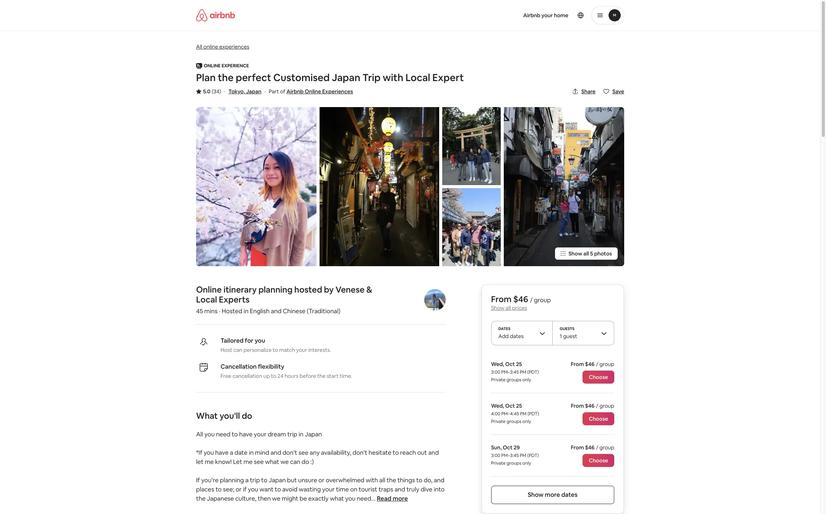 Task type: describe. For each thing, give the bounding box(es) containing it.
chinese
[[283, 307, 306, 315]]

we inside the *if you have a date in mind and don't see any availability, don't hesitate to reach out and let me know! let me see what we can do :)
[[281, 458, 289, 466]]

truly
[[407, 485, 420, 493]]

to up japanese
[[216, 485, 222, 493]]

and down the things
[[395, 485, 405, 493]]

to left do,
[[416, 476, 423, 484]]

be
[[300, 495, 307, 503]]

0 vertical spatial with
[[383, 71, 404, 84]]

private for wed, oct 25 3:00 pm–3:45 pm (pdt) private groups only
[[491, 377, 506, 383]]

planning for you're
[[220, 476, 244, 484]]

customised
[[273, 71, 330, 84]]

things
[[398, 476, 415, 484]]

you down on
[[345, 495, 356, 503]]

mind
[[255, 449, 269, 457]]

host
[[221, 346, 232, 353]]

local experts
[[196, 294, 250, 305]]

(pdt) for sun, oct 29 3:00 pm–3:45 pm (pdt) private groups only
[[528, 452, 539, 459]]

hesitate
[[369, 449, 392, 457]]

choose link for wed, oct 25 3:00 pm–3:45 pm (pdt) private groups only
[[583, 371, 615, 384]]

do,
[[424, 476, 433, 484]]

might
[[282, 495, 298, 503]]

(pdt) for wed, oct 25 3:00 pm–3:45 pm (pdt) private groups only
[[528, 369, 539, 375]]

read
[[377, 495, 392, 503]]

25 for wed, oct 25 4:00 pm–4:45 pm (pdt) private groups only
[[516, 402, 522, 409]]

$46 for sun, oct 29 3:00 pm–3:45 pm (pdt) private groups only
[[585, 444, 595, 451]]

match
[[279, 346, 295, 353]]

5
[[590, 250, 593, 257]]

· tokyo, japan · part of airbnb online experiences
[[224, 88, 353, 95]]

what
[[196, 410, 218, 421]]

and right out on the right
[[429, 449, 439, 457]]

show all 5 photos
[[569, 250, 612, 257]]

3:00 for sun, oct 29
[[491, 452, 501, 459]]

reach
[[400, 449, 416, 457]]

from $46 / group for wed, oct 25 3:00 pm–3:45 pm (pdt) private groups only
[[571, 361, 615, 368]]

25 for wed, oct 25 3:00 pm–3:45 pm (pdt) private groups only
[[516, 361, 522, 368]]

you left the need
[[205, 430, 215, 438]]

what inside if you're planning a trip to japan but unsure or overwhelmed with all the things to do, and places to see; or if you want to avoid wasting your time on tourist traps and truly dive into the japanese culture, then we might be exactly what you need…
[[330, 495, 344, 503]]

sun, oct 29 3:00 pm–3:45 pm (pdt) private groups only
[[491, 444, 539, 466]]

the inside cancellation flexibility free cancellation up to 24 hours before the start time.
[[317, 372, 326, 379]]

to inside cancellation flexibility free cancellation up to 24 hours before the start time.
[[271, 372, 276, 379]]

save
[[613, 88, 625, 95]]

from for wed, oct 25 4:00 pm–4:45 pm (pdt) private groups only
[[571, 402, 584, 409]]

tailored
[[221, 337, 244, 345]]

by
[[324, 284, 334, 295]]

hosted
[[294, 284, 322, 295]]

if
[[243, 485, 247, 493]]

japan up any
[[305, 430, 322, 438]]

your inside tailored for you host can personalize to match your interests.
[[296, 346, 307, 353]]

your left dream
[[254, 430, 267, 438]]

pm–3:45 for 25
[[502, 369, 519, 375]]

mins
[[204, 307, 218, 315]]

need…
[[357, 495, 376, 503]]

trip
[[363, 71, 381, 84]]

airbnb your home link
[[519, 7, 573, 23]]

all inside if you're planning a trip to japan but unsure or overwhelmed with all the things to do, and places to see; or if you want to avoid wasting your time on tourist traps and truly dive into the japanese culture, then we might be exactly what you need…
[[380, 476, 386, 484]]

choose for wed, oct 25 3:00 pm–3:45 pm (pdt) private groups only
[[589, 374, 608, 381]]

all inside from $46 / group show all prices
[[506, 304, 511, 311]]

0 horizontal spatial or
[[236, 485, 242, 493]]

personalize
[[244, 346, 272, 353]]

your inside if you're planning a trip to japan but unsure or overwhelmed with all the things to do, and places to see; or if you want to avoid wasting your time on tourist traps and truly dive into the japanese culture, then we might be exactly what you need…
[[322, 485, 335, 493]]

show all prices button
[[491, 304, 527, 311]]

places
[[196, 485, 214, 493]]

to inside tailored for you host can personalize to match your interests.
[[273, 346, 278, 353]]

2 don't from the left
[[353, 449, 367, 457]]

before
[[300, 372, 316, 379]]

avoid
[[282, 485, 298, 493]]

the up "traps" in the bottom of the page
[[387, 476, 396, 484]]

choose link for wed, oct 25 4:00 pm–4:45 pm (pdt) private groups only
[[583, 412, 615, 425]]

show for show all 5 photos
[[569, 250, 583, 257]]

groups for sun, oct 29 3:00 pm–3:45 pm (pdt) private groups only
[[507, 460, 522, 466]]

experience
[[222, 63, 249, 69]]

you're
[[201, 476, 219, 484]]

start
[[327, 372, 339, 379]]

add
[[499, 333, 509, 340]]

5.0 (34)
[[203, 88, 221, 95]]

all online experiences link
[[196, 42, 249, 50]]

show more dates
[[528, 491, 578, 499]]

group for wed, oct 25 3:00 pm–3:45 pm (pdt) private groups only
[[600, 361, 615, 368]]

home
[[554, 12, 569, 19]]

guests 1 guest
[[560, 326, 577, 340]]

date
[[235, 449, 248, 457]]

$46 for wed, oct 25 4:00 pm–4:45 pm (pdt) private groups only
[[585, 402, 595, 409]]

have inside the *if you have a date in mind and don't see any availability, don't hesitate to reach out and let me know! let me see what we can do :)
[[215, 449, 229, 457]]

can inside tailored for you host can personalize to match your interests.
[[234, 346, 242, 353]]

if
[[196, 476, 200, 484]]

photos
[[594, 250, 612, 257]]

from $46 / group for sun, oct 29 3:00 pm–3:45 pm (pdt) private groups only
[[571, 444, 615, 451]]

overwhelmed
[[326, 476, 365, 484]]

you right if
[[248, 485, 258, 493]]

1 don't from the left
[[283, 449, 297, 457]]

in inside online itinerary planning hosted by venese & local experts 45 mins · hosted in english and chinese (traditional)
[[244, 307, 249, 315]]

read more
[[377, 495, 408, 503]]

you'll
[[220, 410, 240, 421]]

dates for show more dates
[[562, 491, 578, 499]]

from for wed, oct 25 3:00 pm–3:45 pm (pdt) private groups only
[[571, 361, 584, 368]]

from $46 / group for wed, oct 25 4:00 pm–4:45 pm (pdt) private groups only
[[571, 402, 615, 409]]

24
[[278, 372, 284, 379]]

we inside if you're planning a trip to japan but unsure or overwhelmed with all the things to do, and places to see; or if you want to avoid wasting your time on tourist traps and truly dive into the japanese culture, then we might be exactly what you need…
[[272, 495, 281, 503]]

sun,
[[491, 444, 502, 451]]

45
[[196, 307, 203, 315]]

dates for dates add dates
[[510, 333, 524, 340]]

1 horizontal spatial or
[[319, 476, 325, 484]]

then
[[258, 495, 271, 503]]

wasting
[[299, 485, 321, 493]]

pm for sun, oct 29 3:00 pm–3:45 pm (pdt) private groups only
[[520, 452, 527, 459]]

with inside if you're planning a trip to japan but unsure or overwhelmed with all the things to do, and places to see; or if you want to avoid wasting your time on tourist traps and truly dive into the japanese culture, then we might be exactly what you need…
[[366, 476, 378, 484]]

trip inside if you're planning a trip to japan but unsure or overwhelmed with all the things to do, and places to see; or if you want to avoid wasting your time on tourist traps and truly dive into the japanese culture, then we might be exactly what you need…
[[250, 476, 260, 484]]

airbnb your home
[[523, 12, 569, 19]]

2 horizontal spatial ·
[[265, 88, 266, 95]]

japan up experiences
[[332, 71, 361, 84]]

1 horizontal spatial online
[[305, 88, 321, 95]]

1 horizontal spatial ·
[[224, 88, 226, 95]]

*if
[[196, 449, 202, 457]]

wed, oct 25 4:00 pm–4:45 pm (pdt) private groups only
[[491, 402, 539, 425]]

flexibility
[[258, 363, 284, 371]]

availability,
[[321, 449, 351, 457]]

local
[[406, 71, 430, 84]]

choose link for sun, oct 29 3:00 pm–3:45 pm (pdt) private groups only
[[583, 454, 615, 467]]

0 horizontal spatial airbnb
[[287, 88, 304, 95]]

see;
[[223, 485, 234, 493]]

japan down perfect
[[246, 88, 262, 95]]

tailored for you host can personalize to match your interests.
[[221, 337, 331, 353]]

want
[[260, 485, 274, 493]]

tokyo, japan link
[[229, 88, 262, 95]]

1 horizontal spatial have
[[239, 430, 253, 438]]

unsure
[[298, 476, 317, 484]]

oct for sun, oct 29 3:00 pm–3:45 pm (pdt) private groups only
[[503, 444, 513, 451]]

group inside from $46 / group show all prices
[[534, 296, 551, 304]]

(34)
[[212, 88, 221, 95]]

group for wed, oct 25 4:00 pm–4:45 pm (pdt) private groups only
[[600, 402, 615, 409]]

you inside the *if you have a date in mind and don't see any availability, don't hesitate to reach out and let me know! let me see what we can do :)
[[204, 449, 214, 457]]

what you'll do
[[196, 410, 252, 421]]

more for show
[[545, 491, 560, 499]]

· inside online itinerary planning hosted by venese & local experts 45 mins · hosted in english and chinese (traditional)
[[219, 307, 220, 315]]

can inside the *if you have a date in mind and don't see any availability, don't hesitate to reach out and let me know! let me see what we can do :)
[[290, 458, 300, 466]]

to inside the *if you have a date in mind and don't see any availability, don't hesitate to reach out and let me know! let me see what we can do :)
[[393, 449, 399, 457]]

pm for wed, oct 25 3:00 pm–3:45 pm (pdt) private groups only
[[520, 369, 527, 375]]

interests.
[[308, 346, 331, 353]]

(traditional)
[[307, 307, 341, 315]]

traps
[[379, 485, 393, 493]]

tokyo,
[[229, 88, 245, 95]]

pm–3:45 for 29
[[502, 452, 519, 459]]

$46 for wed, oct 25 3:00 pm–3:45 pm (pdt) private groups only
[[585, 361, 595, 368]]

pm–4:45
[[502, 411, 519, 417]]

perfect
[[236, 71, 271, 84]]

online
[[204, 43, 218, 50]]



Task type: vqa. For each thing, say whether or not it's contained in the screenshot.
"to" in 'doesn't cover cancellations due to illness or travel disruptions caused by COVID-19.'
no



Task type: locate. For each thing, give the bounding box(es) containing it.
0 vertical spatial a
[[230, 449, 233, 457]]

0 vertical spatial can
[[234, 346, 242, 353]]

venese
[[336, 284, 365, 295]]

and right english
[[271, 307, 282, 315]]

read more button
[[377, 494, 408, 503]]

1 vertical spatial planning
[[220, 476, 244, 484]]

or right unsure
[[319, 476, 325, 484]]

only inside sun, oct 29 3:00 pm–3:45 pm (pdt) private groups only
[[523, 460, 531, 466]]

the left start
[[317, 372, 326, 379]]

0 horizontal spatial have
[[215, 449, 229, 457]]

0 vertical spatial private
[[491, 377, 506, 383]]

1 vertical spatial show
[[491, 304, 505, 311]]

$46
[[514, 294, 529, 304], [585, 361, 595, 368], [585, 402, 595, 409], [585, 444, 595, 451]]

1 vertical spatial choose link
[[583, 412, 615, 425]]

in right dream
[[299, 430, 304, 438]]

pm inside wed, oct 25 3:00 pm–3:45 pm (pdt) private groups only
[[520, 369, 527, 375]]

in right date
[[249, 449, 254, 457]]

share
[[582, 88, 596, 95]]

3:00 inside sun, oct 29 3:00 pm–3:45 pm (pdt) private groups only
[[491, 452, 501, 459]]

0 vertical spatial only
[[523, 377, 531, 383]]

me right let at the left bottom
[[205, 458, 214, 466]]

oct inside wed, oct 25 4:00 pm–4:45 pm (pdt) private groups only
[[506, 402, 515, 409]]

to right 'want' at the left bottom of page
[[275, 485, 281, 493]]

groups inside wed, oct 25 4:00 pm–4:45 pm (pdt) private groups only
[[507, 418, 522, 425]]

0 vertical spatial in
[[244, 307, 249, 315]]

3:00 down add
[[491, 369, 501, 375]]

0 horizontal spatial planning
[[220, 476, 244, 484]]

all left 5
[[584, 250, 589, 257]]

experience cover photo image
[[196, 107, 317, 266], [196, 107, 317, 266]]

wed, up 4:00 at the bottom right of page
[[491, 402, 504, 409]]

all for all online experiences
[[196, 43, 202, 50]]

only inside wed, oct 25 4:00 pm–4:45 pm (pdt) private groups only
[[523, 418, 531, 425]]

exactly
[[308, 495, 329, 503]]

1 private from the top
[[491, 377, 506, 383]]

pm–3:45 inside wed, oct 25 3:00 pm–3:45 pm (pdt) private groups only
[[502, 369, 519, 375]]

2 pm–3:45 from the top
[[502, 452, 519, 459]]

1 me from the left
[[205, 458, 214, 466]]

guests
[[560, 326, 575, 331]]

1 horizontal spatial with
[[383, 71, 404, 84]]

or left if
[[236, 485, 242, 493]]

groups up wed, oct 25 4:00 pm–4:45 pm (pdt) private groups only
[[507, 377, 522, 383]]

0 vertical spatial from $46 / group
[[571, 361, 615, 368]]

0 horizontal spatial trip
[[250, 476, 260, 484]]

share button
[[569, 85, 599, 98]]

only for wed, oct 25 4:00 pm–4:45 pm (pdt) private groups only
[[523, 418, 531, 425]]

online inside online itinerary planning hosted by venese & local experts 45 mins · hosted in english and chinese (traditional)
[[196, 284, 222, 295]]

1 vertical spatial groups
[[507, 418, 522, 425]]

2 3:00 from the top
[[491, 452, 501, 459]]

into
[[434, 485, 445, 493]]

1 vertical spatial 25
[[516, 402, 522, 409]]

1 choose link from the top
[[583, 371, 615, 384]]

3 from $46 / group from the top
[[571, 444, 615, 451]]

trip up 'want' at the left bottom of page
[[250, 476, 260, 484]]

only inside wed, oct 25 3:00 pm–3:45 pm (pdt) private groups only
[[523, 377, 531, 383]]

planning inside if you're planning a trip to japan but unsure or overwhelmed with all the things to do, and places to see; or if you want to avoid wasting your time on tourist traps and truly dive into the japanese culture, then we might be exactly what you need…
[[220, 476, 244, 484]]

3 choose link from the top
[[583, 454, 615, 467]]

· right (34)
[[224, 88, 226, 95]]

3 (pdt) from the top
[[528, 452, 539, 459]]

3:00 for wed, oct 25
[[491, 369, 501, 375]]

have up date
[[239, 430, 253, 438]]

a for have
[[230, 449, 233, 457]]

profile element
[[420, 0, 625, 31]]

(pdt) inside wed, oct 25 3:00 pm–3:45 pm (pdt) private groups only
[[528, 369, 539, 375]]

pm inside sun, oct 29 3:00 pm–3:45 pm (pdt) private groups only
[[520, 452, 527, 459]]

plan the perfect customised japan trip with local expert
[[196, 71, 464, 84]]

· right mins
[[219, 307, 220, 315]]

2 vertical spatial all
[[380, 476, 386, 484]]

1 vertical spatial oct
[[506, 402, 515, 409]]

only for sun, oct 29 3:00 pm–3:45 pm (pdt) private groups only
[[523, 460, 531, 466]]

3 groups from the top
[[507, 460, 522, 466]]

need
[[216, 430, 231, 438]]

show all 5 photos link
[[555, 247, 618, 260]]

more
[[545, 491, 560, 499], [393, 495, 408, 503]]

1 3:00 from the top
[[491, 369, 501, 375]]

to left 24
[[271, 372, 276, 379]]

to left reach
[[393, 449, 399, 457]]

a left date
[[230, 449, 233, 457]]

0 vertical spatial pm–3:45
[[502, 369, 519, 375]]

a for planning
[[245, 476, 249, 484]]

1 wed, from the top
[[491, 361, 504, 368]]

1 vertical spatial private
[[491, 418, 506, 425]]

1 vertical spatial or
[[236, 485, 242, 493]]

me
[[205, 458, 214, 466], [244, 458, 253, 466]]

your up exactly
[[322, 485, 335, 493]]

all left online
[[196, 43, 202, 50]]

a inside if you're planning a trip to japan but unsure or overwhelmed with all the things to do, and places to see; or if you want to avoid wasting your time on tourist traps and truly dive into the japanese culture, then we might be exactly what you need…
[[245, 476, 249, 484]]

show inside from $46 / group show all prices
[[491, 304, 505, 311]]

dates inside dates add dates
[[510, 333, 524, 340]]

2 private from the top
[[491, 418, 506, 425]]

do right you'll
[[242, 410, 252, 421]]

dive
[[421, 485, 433, 493]]

1 groups from the top
[[507, 377, 522, 383]]

of
[[280, 88, 285, 95]]

1 vertical spatial can
[[290, 458, 300, 466]]

pm inside wed, oct 25 4:00 pm–4:45 pm (pdt) private groups only
[[520, 411, 527, 417]]

1 vertical spatial (pdt)
[[528, 411, 539, 417]]

1 horizontal spatial airbnb
[[523, 12, 541, 19]]

1 vertical spatial pm
[[520, 411, 527, 417]]

2 me from the left
[[244, 458, 253, 466]]

1 vertical spatial dates
[[562, 491, 578, 499]]

2 vertical spatial in
[[249, 449, 254, 457]]

1 vertical spatial with
[[366, 476, 378, 484]]

dates add dates
[[499, 326, 524, 340]]

wed, for wed, oct 25 3:00 pm–3:45 pm (pdt) private groups only
[[491, 361, 504, 368]]

groups for wed, oct 25 4:00 pm–4:45 pm (pdt) private groups only
[[507, 418, 522, 425]]

cancellation
[[221, 363, 257, 371]]

2 only from the top
[[523, 418, 531, 425]]

0 horizontal spatial ·
[[219, 307, 220, 315]]

japan inside if you're planning a trip to japan but unsure or overwhelmed with all the things to do, and places to see; or if you want to avoid wasting your time on tourist traps and truly dive into the japanese culture, then we might be exactly what you need…
[[269, 476, 286, 484]]

oct left 29
[[503, 444, 513, 451]]

/
[[530, 296, 533, 304], [596, 361, 599, 368], [596, 402, 599, 409], [596, 444, 599, 451]]

private inside sun, oct 29 3:00 pm–3:45 pm (pdt) private groups only
[[491, 460, 506, 466]]

more for read
[[393, 495, 408, 503]]

oct up "pm–4:45"
[[506, 402, 515, 409]]

airbnb left home
[[523, 12, 541, 19]]

0 vertical spatial all
[[584, 250, 589, 257]]

you right *if
[[204, 449, 214, 457]]

1 horizontal spatial show
[[528, 491, 544, 499]]

2 25 from the top
[[516, 402, 522, 409]]

from $46 / group show all prices
[[491, 294, 551, 311]]

pm–3:45 down add
[[502, 369, 519, 375]]

0 vertical spatial pm
[[520, 369, 527, 375]]

do left :)
[[302, 458, 309, 466]]

/ inside from $46 / group show all prices
[[530, 296, 533, 304]]

all online experiences
[[196, 43, 249, 50]]

0 vertical spatial 25
[[516, 361, 522, 368]]

what inside the *if you have a date in mind and don't see any availability, don't hesitate to reach out and let me know! let me see what we can do :)
[[265, 458, 279, 466]]

(pdt) for wed, oct 25 4:00 pm–4:45 pm (pdt) private groups only
[[528, 411, 539, 417]]

a
[[230, 449, 233, 457], [245, 476, 249, 484]]

can down tailored
[[234, 346, 242, 353]]

1 vertical spatial online
[[196, 284, 222, 295]]

do inside the *if you have a date in mind and don't see any availability, don't hesitate to reach out and let me know! let me see what we can do :)
[[302, 458, 309, 466]]

wed, inside wed, oct 25 3:00 pm–3:45 pm (pdt) private groups only
[[491, 361, 504, 368]]

1 horizontal spatial what
[[330, 495, 344, 503]]

2 vertical spatial pm
[[520, 452, 527, 459]]

plan
[[196, 71, 216, 84]]

with right trip
[[383, 71, 404, 84]]

2 vertical spatial (pdt)
[[528, 452, 539, 459]]

$46 inside from $46 / group show all prices
[[514, 294, 529, 304]]

only for wed, oct 25 3:00 pm–3:45 pm (pdt) private groups only
[[523, 377, 531, 383]]

all left prices
[[506, 304, 511, 311]]

1 choose from the top
[[589, 374, 608, 381]]

itinerary
[[224, 284, 257, 295]]

2 vertical spatial choose
[[589, 457, 608, 464]]

hosted
[[222, 307, 242, 315]]

(pdt) inside sun, oct 29 3:00 pm–3:45 pm (pdt) private groups only
[[528, 452, 539, 459]]

groups down "pm–4:45"
[[507, 418, 522, 425]]

private inside wed, oct 25 4:00 pm–4:45 pm (pdt) private groups only
[[491, 418, 506, 425]]

0 vertical spatial dates
[[510, 333, 524, 340]]

0 vertical spatial trip
[[288, 430, 297, 438]]

airbnb
[[523, 12, 541, 19], [287, 88, 304, 95]]

private down sun,
[[491, 460, 506, 466]]

oct for wed, oct 25 3:00 pm–3:45 pm (pdt) private groups only
[[506, 361, 515, 368]]

know!
[[215, 458, 232, 466]]

0 horizontal spatial with
[[366, 476, 378, 484]]

groups down 29
[[507, 460, 522, 466]]

*if you have a date in mind and don't see any availability, don't hesitate to reach out and let me know! let me see what we can do :)
[[196, 449, 439, 466]]

0 vertical spatial all
[[196, 43, 202, 50]]

free
[[221, 372, 232, 379]]

to right the need
[[232, 430, 238, 438]]

private inside wed, oct 25 3:00 pm–3:45 pm (pdt) private groups only
[[491, 377, 506, 383]]

1 vertical spatial trip
[[250, 476, 260, 484]]

or
[[319, 476, 325, 484], [236, 485, 242, 493]]

2 vertical spatial private
[[491, 460, 506, 466]]

airbnb inside profile element
[[523, 12, 541, 19]]

private up 4:00 at the bottom right of page
[[491, 377, 506, 383]]

25 inside wed, oct 25 4:00 pm–4:45 pm (pdt) private groups only
[[516, 402, 522, 409]]

from
[[491, 294, 512, 304], [571, 361, 584, 368], [571, 402, 584, 409], [571, 444, 584, 451]]

1 pm–3:45 from the top
[[502, 369, 519, 375]]

can left :)
[[290, 458, 300, 466]]

0 horizontal spatial show
[[491, 304, 505, 311]]

2 vertical spatial show
[[528, 491, 544, 499]]

1 horizontal spatial do
[[302, 458, 309, 466]]

2 vertical spatial oct
[[503, 444, 513, 451]]

have
[[239, 430, 253, 438], [215, 449, 229, 457]]

private for sun, oct 29 3:00 pm–3:45 pm (pdt) private groups only
[[491, 460, 506, 466]]

groups inside sun, oct 29 3:00 pm–3:45 pm (pdt) private groups only
[[507, 460, 522, 466]]

cancellation
[[233, 372, 262, 379]]

0 vertical spatial choose link
[[583, 371, 615, 384]]

wed, inside wed, oct 25 4:00 pm–4:45 pm (pdt) private groups only
[[491, 402, 504, 409]]

and up into
[[434, 476, 445, 484]]

1 vertical spatial we
[[272, 495, 281, 503]]

1 vertical spatial a
[[245, 476, 249, 484]]

group for sun, oct 29 3:00 pm–3:45 pm (pdt) private groups only
[[600, 444, 615, 451]]

to up 'want' at the left bottom of page
[[261, 476, 267, 484]]

prices
[[512, 304, 527, 311]]

1 horizontal spatial can
[[290, 458, 300, 466]]

planning up see;
[[220, 476, 244, 484]]

from for sun, oct 29 3:00 pm–3:45 pm (pdt) private groups only
[[571, 444, 584, 451]]

1 horizontal spatial all
[[506, 304, 511, 311]]

your
[[542, 12, 553, 19], [296, 346, 307, 353], [254, 430, 267, 438], [322, 485, 335, 493]]

planning up english
[[259, 284, 293, 295]]

/ for sun, oct 29 3:00 pm–3:45 pm (pdt) private groups only
[[596, 444, 599, 451]]

1 25 from the top
[[516, 361, 522, 368]]

2 from $46 / group from the top
[[571, 402, 615, 409]]

what down time
[[330, 495, 344, 503]]

3:00 down sun,
[[491, 452, 501, 459]]

1 horizontal spatial trip
[[288, 430, 297, 438]]

private down 4:00 at the bottom right of page
[[491, 418, 506, 425]]

your right match
[[296, 346, 307, 353]]

all for all you need to have your dream trip in japan
[[196, 430, 203, 438]]

with up tourist
[[366, 476, 378, 484]]

all up "traps" in the bottom of the page
[[380, 476, 386, 484]]

you up 'personalize' in the left bottom of the page
[[255, 337, 265, 345]]

guest
[[563, 333, 577, 340]]

2 choose from the top
[[589, 415, 608, 422]]

3 choose from the top
[[589, 457, 608, 464]]

wed, for wed, oct 25 4:00 pm–4:45 pm (pdt) private groups only
[[491, 402, 504, 409]]

with
[[383, 71, 404, 84], [366, 476, 378, 484]]

choose for sun, oct 29 3:00 pm–3:45 pm (pdt) private groups only
[[589, 457, 608, 464]]

1 only from the top
[[523, 377, 531, 383]]

2 (pdt) from the top
[[528, 411, 539, 417]]

/ for wed, oct 25 3:00 pm–3:45 pm (pdt) private groups only
[[596, 361, 599, 368]]

we right the then
[[272, 495, 281, 503]]

/ for wed, oct 25 4:00 pm–4:45 pm (pdt) private groups only
[[596, 402, 599, 409]]

2 all from the top
[[196, 430, 203, 438]]

0 vertical spatial show
[[569, 250, 583, 257]]

the
[[218, 71, 234, 84], [317, 372, 326, 379], [387, 476, 396, 484], [196, 495, 206, 503]]

oct down add
[[506, 361, 515, 368]]

2 groups from the top
[[507, 418, 522, 425]]

all up *if
[[196, 430, 203, 438]]

pm–3:45
[[502, 369, 519, 375], [502, 452, 519, 459]]

1 vertical spatial 3:00
[[491, 452, 501, 459]]

0 horizontal spatial all
[[380, 476, 386, 484]]

expert
[[433, 71, 464, 84]]

pm for wed, oct 25 4:00 pm–4:45 pm (pdt) private groups only
[[520, 411, 527, 417]]

1 vertical spatial airbnb
[[287, 88, 304, 95]]

but
[[287, 476, 297, 484]]

groups for wed, oct 25 3:00 pm–3:45 pm (pdt) private groups only
[[507, 377, 522, 383]]

1 vertical spatial all
[[196, 430, 203, 438]]

3:00 inside wed, oct 25 3:00 pm–3:45 pm (pdt) private groups only
[[491, 369, 501, 375]]

your inside profile element
[[542, 12, 553, 19]]

from $46 / group
[[571, 361, 615, 368], [571, 402, 615, 409], [571, 444, 615, 451]]

oct for wed, oct 25 4:00 pm–4:45 pm (pdt) private groups only
[[506, 402, 515, 409]]

see down mind
[[254, 458, 264, 466]]

1 all from the top
[[196, 43, 202, 50]]

0 vertical spatial have
[[239, 430, 253, 438]]

you inside tailored for you host can personalize to match your interests.
[[255, 337, 265, 345]]

1 horizontal spatial a
[[245, 476, 249, 484]]

oct inside sun, oct 29 3:00 pm–3:45 pm (pdt) private groups only
[[503, 444, 513, 451]]

1 vertical spatial have
[[215, 449, 229, 457]]

1 vertical spatial what
[[330, 495, 344, 503]]

1 vertical spatial from $46 / group
[[571, 402, 615, 409]]

0 vertical spatial planning
[[259, 284, 293, 295]]

what
[[265, 458, 279, 466], [330, 495, 344, 503]]

planning for itinerary
[[259, 284, 293, 295]]

1 horizontal spatial more
[[545, 491, 560, 499]]

· left part
[[265, 88, 266, 95]]

0 horizontal spatial what
[[265, 458, 279, 466]]

me right let
[[244, 458, 253, 466]]

2 vertical spatial from $46 / group
[[571, 444, 615, 451]]

&
[[367, 284, 372, 295]]

cancellation flexibility free cancellation up to 24 hours before the start time.
[[221, 363, 352, 379]]

1 horizontal spatial me
[[244, 458, 253, 466]]

29
[[514, 444, 520, 451]]

1 vertical spatial in
[[299, 430, 304, 438]]

0 vertical spatial (pdt)
[[528, 369, 539, 375]]

pm–3:45 inside sun, oct 29 3:00 pm–3:45 pm (pdt) private groups only
[[502, 452, 519, 459]]

0 horizontal spatial do
[[242, 410, 252, 421]]

25 down dates add dates
[[516, 361, 522, 368]]

0 vertical spatial see
[[299, 449, 309, 457]]

from inside from $46 / group show all prices
[[491, 294, 512, 304]]

0 vertical spatial what
[[265, 458, 279, 466]]

0 horizontal spatial don't
[[283, 449, 297, 457]]

1 vertical spatial do
[[302, 458, 309, 466]]

0 vertical spatial we
[[281, 458, 289, 466]]

1 (pdt) from the top
[[528, 369, 539, 375]]

time.
[[340, 372, 352, 379]]

0 horizontal spatial more
[[393, 495, 408, 503]]

5.0
[[203, 88, 211, 95]]

3 private from the top
[[491, 460, 506, 466]]

online itinerary planning hosted by venese & local experts 45 mins · hosted in english and chinese (traditional)
[[196, 284, 372, 315]]

0 vertical spatial choose
[[589, 374, 608, 381]]

(pdt) inside wed, oct 25 4:00 pm–4:45 pm (pdt) private groups only
[[528, 411, 539, 417]]

show for show more dates
[[528, 491, 544, 499]]

for
[[245, 337, 253, 345]]

in inside the *if you have a date in mind and don't see any availability, don't hesitate to reach out and let me know! let me see what we can do :)
[[249, 449, 254, 457]]

learn more about the host, venese & local experts. image
[[425, 289, 446, 311], [425, 289, 446, 311]]

any
[[310, 449, 320, 457]]

experience photo 4 image
[[504, 107, 625, 266], [504, 107, 625, 266]]

0 vertical spatial or
[[319, 476, 325, 484]]

japan up 'want' at the left bottom of page
[[269, 476, 286, 484]]

online down customised
[[305, 88, 321, 95]]

and inside online itinerary planning hosted by venese & local experts 45 mins · hosted in english and chinese (traditional)
[[271, 307, 282, 315]]

2 vertical spatial groups
[[507, 460, 522, 466]]

experience photo 3 image
[[443, 188, 501, 266], [443, 188, 501, 266]]

more inside button
[[393, 495, 408, 503]]

the down places
[[196, 495, 206, 503]]

experience photo 1 image
[[320, 107, 440, 266], [320, 107, 440, 266]]

to left match
[[273, 346, 278, 353]]

on
[[350, 485, 358, 493]]

experiences
[[219, 43, 249, 50]]

1 vertical spatial see
[[254, 458, 264, 466]]

1 from $46 / group from the top
[[571, 361, 615, 368]]

can
[[234, 346, 242, 353], [290, 458, 300, 466]]

have up know!
[[215, 449, 229, 457]]

groups
[[507, 377, 522, 383], [507, 418, 522, 425], [507, 460, 522, 466]]

1 horizontal spatial planning
[[259, 284, 293, 295]]

we up but
[[281, 458, 289, 466]]

group
[[534, 296, 551, 304], [600, 361, 615, 368], [600, 402, 615, 409], [600, 444, 615, 451]]

dates
[[499, 326, 511, 331]]

a up if
[[245, 476, 249, 484]]

0 horizontal spatial see
[[254, 458, 264, 466]]

all you need to have your dream trip in japan
[[196, 430, 322, 438]]

3 only from the top
[[523, 460, 531, 466]]

part
[[269, 88, 279, 95]]

1 vertical spatial only
[[523, 418, 531, 425]]

what down mind
[[265, 458, 279, 466]]

and right mind
[[271, 449, 281, 457]]

0 horizontal spatial online
[[196, 284, 222, 295]]

your left home
[[542, 12, 553, 19]]

online up mins
[[196, 284, 222, 295]]

0 vertical spatial groups
[[507, 377, 522, 383]]

show more dates link
[[491, 486, 615, 504]]

airbnb right the of
[[287, 88, 304, 95]]

0 horizontal spatial dates
[[510, 333, 524, 340]]

1 vertical spatial all
[[506, 304, 511, 311]]

experiences
[[322, 88, 353, 95]]

2 horizontal spatial show
[[569, 250, 583, 257]]

2 vertical spatial choose link
[[583, 454, 615, 467]]

0 vertical spatial wed,
[[491, 361, 504, 368]]

do
[[242, 410, 252, 421], [302, 458, 309, 466]]

the down 'online experience' at the left of the page
[[218, 71, 234, 84]]

0 vertical spatial oct
[[506, 361, 515, 368]]

a inside the *if you have a date in mind and don't see any availability, don't hesitate to reach out and let me know! let me see what we can do :)
[[230, 449, 233, 457]]

2 horizontal spatial all
[[584, 250, 589, 257]]

0 vertical spatial 3:00
[[491, 369, 501, 375]]

1 horizontal spatial see
[[299, 449, 309, 457]]

trip right dream
[[288, 430, 297, 438]]

experience photo 2 image
[[443, 107, 501, 185], [443, 107, 501, 185]]

in left english
[[244, 307, 249, 315]]

planning inside online itinerary planning hosted by venese & local experts 45 mins · hosted in english and chinese (traditional)
[[259, 284, 293, 295]]

if you're planning a trip to japan but unsure or overwhelmed with all the things to do, and places to see; or if you want to avoid wasting your time on tourist traps and truly dive into the japanese culture, then we might be exactly what you need…
[[196, 476, 445, 503]]

japan
[[332, 71, 361, 84], [246, 88, 262, 95], [305, 430, 322, 438], [269, 476, 286, 484]]

groups inside wed, oct 25 3:00 pm–3:45 pm (pdt) private groups only
[[507, 377, 522, 383]]

25 up "pm–4:45"
[[516, 402, 522, 409]]

2 choose link from the top
[[583, 412, 615, 425]]

private for wed, oct 25 4:00 pm–4:45 pm (pdt) private groups only
[[491, 418, 506, 425]]

don't left hesitate
[[353, 449, 367, 457]]

choose for wed, oct 25 4:00 pm–4:45 pm (pdt) private groups only
[[589, 415, 608, 422]]

let
[[196, 458, 204, 466]]

pm–3:45 down 29
[[502, 452, 519, 459]]

0 vertical spatial do
[[242, 410, 252, 421]]

see left any
[[299, 449, 309, 457]]

in
[[244, 307, 249, 315], [299, 430, 304, 438], [249, 449, 254, 457]]

don't down dream
[[283, 449, 297, 457]]

let
[[233, 458, 242, 466]]

oct inside wed, oct 25 3:00 pm–3:45 pm (pdt) private groups only
[[506, 361, 515, 368]]

2 wed, from the top
[[491, 402, 504, 409]]

25 inside wed, oct 25 3:00 pm–3:45 pm (pdt) private groups only
[[516, 361, 522, 368]]

you
[[255, 337, 265, 345], [205, 430, 215, 438], [204, 449, 214, 457], [248, 485, 258, 493], [345, 495, 356, 503]]

wed, down add
[[491, 361, 504, 368]]



